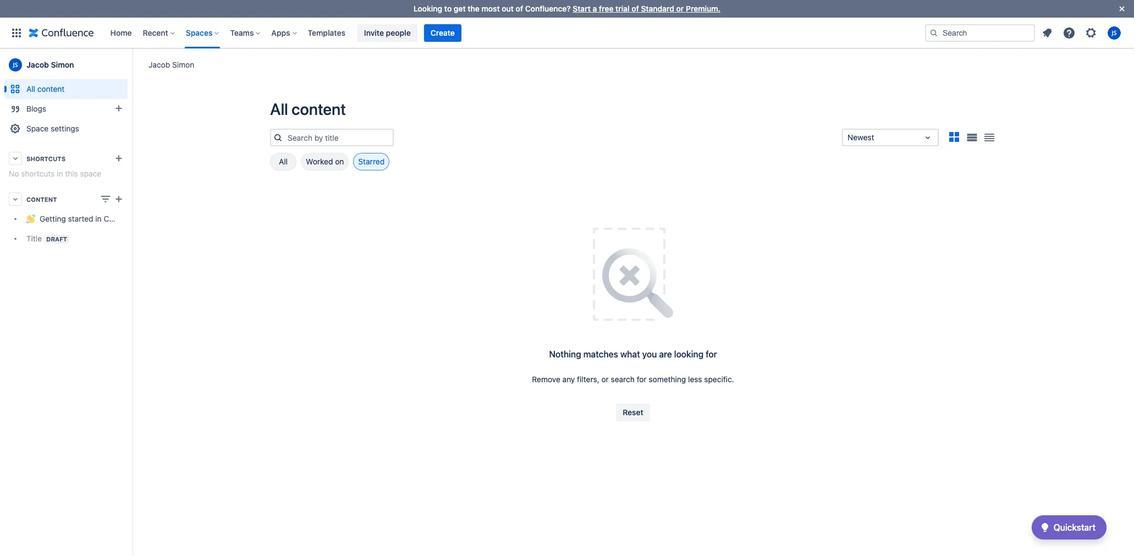 Task type: locate. For each thing, give the bounding box(es) containing it.
remove any filters, or search for something less specific.
[[532, 375, 734, 384]]

global element
[[7, 17, 925, 48]]

1 horizontal spatial content
[[292, 100, 346, 118]]

all
[[26, 84, 35, 94], [270, 100, 288, 118], [279, 157, 288, 166]]

list image
[[967, 134, 977, 142]]

jacob simon up all content link
[[26, 60, 74, 69]]

confluence
[[104, 214, 144, 224]]

content inside space element
[[37, 84, 65, 94]]

invite people
[[364, 28, 411, 37]]

appswitcher icon image
[[10, 26, 23, 39]]

in
[[57, 169, 63, 178], [95, 214, 102, 224]]

all content
[[26, 84, 65, 94], [270, 100, 346, 118]]

0 horizontal spatial in
[[57, 169, 63, 178]]

less
[[688, 375, 702, 384]]

1 vertical spatial or
[[602, 375, 609, 384]]

quickstart
[[1054, 523, 1096, 533]]

0 horizontal spatial for
[[637, 375, 647, 384]]

getting started in confluence
[[40, 214, 144, 224]]

simon down "spaces"
[[172, 60, 194, 69]]

simon
[[172, 60, 194, 69], [51, 60, 74, 69]]

newest
[[848, 133, 874, 142]]

1 horizontal spatial jacob simon link
[[149, 59, 194, 70]]

start a free trial of standard or premium. link
[[573, 4, 721, 13]]

title
[[26, 234, 42, 243]]

of right 'out'
[[516, 4, 523, 13]]

all content up search by title field
[[270, 100, 346, 118]]

home link
[[107, 24, 135, 42]]

content up "blogs"
[[37, 84, 65, 94]]

templates
[[308, 28, 345, 37]]

0 vertical spatial all
[[26, 84, 35, 94]]

simon up all content link
[[51, 60, 74, 69]]

in left this
[[57, 169, 63, 178]]

1 vertical spatial for
[[637, 375, 647, 384]]

change view image
[[99, 193, 112, 206]]

1 vertical spatial in
[[95, 214, 102, 224]]

0 horizontal spatial content
[[37, 84, 65, 94]]

invite people button
[[358, 24, 417, 42]]

0 vertical spatial content
[[37, 84, 65, 94]]

people
[[386, 28, 411, 37]]

free
[[599, 4, 614, 13]]

jacob inside space element
[[26, 60, 49, 69]]

title draft
[[26, 234, 67, 243]]

remove
[[532, 375, 561, 384]]

for
[[706, 349, 717, 359], [637, 375, 647, 384]]

0 vertical spatial in
[[57, 169, 63, 178]]

search image
[[930, 28, 939, 37]]

a
[[593, 4, 597, 13]]

shortcuts button
[[4, 149, 128, 168]]

most
[[482, 4, 500, 13]]

0 vertical spatial all content
[[26, 84, 65, 94]]

1 vertical spatial content
[[292, 100, 346, 118]]

any
[[563, 375, 575, 384]]

None text field
[[848, 132, 850, 143]]

0 vertical spatial for
[[706, 349, 717, 359]]

are
[[659, 349, 672, 359]]

1 horizontal spatial jacob
[[149, 60, 170, 69]]

close image
[[1116, 2, 1129, 15]]

0 horizontal spatial simon
[[51, 60, 74, 69]]

getting
[[40, 214, 66, 224]]

this
[[65, 169, 78, 178]]

for right search
[[637, 375, 647, 384]]

or right filters,
[[602, 375, 609, 384]]

jacob simon link up all content link
[[4, 54, 128, 76]]

you
[[642, 349, 657, 359]]

1 horizontal spatial of
[[632, 4, 639, 13]]

Search field
[[925, 24, 1035, 42]]

tree containing getting started in confluence
[[4, 209, 144, 249]]

all inside space element
[[26, 84, 35, 94]]

0 horizontal spatial all content
[[26, 84, 65, 94]]

the
[[468, 4, 480, 13]]

all left worked
[[279, 157, 288, 166]]

banner
[[0, 17, 1134, 48]]

0 horizontal spatial jacob
[[26, 60, 49, 69]]

in right started
[[95, 214, 102, 224]]

1 vertical spatial all content
[[270, 100, 346, 118]]

blogs
[[26, 104, 46, 113]]

all content link
[[4, 79, 128, 99]]

trial
[[616, 4, 630, 13]]

check image
[[1039, 521, 1052, 534]]

or right standard
[[677, 4, 684, 13]]

all content up "blogs"
[[26, 84, 65, 94]]

looking to get the most out of confluence? start a free trial of standard or premium.
[[414, 4, 721, 13]]

0 horizontal spatial jacob simon
[[26, 60, 74, 69]]

tree
[[4, 209, 144, 249]]

jacob
[[149, 60, 170, 69], [26, 60, 49, 69]]

2 of from the left
[[632, 4, 639, 13]]

starred button
[[353, 153, 390, 171]]

1 of from the left
[[516, 4, 523, 13]]

all up "blogs"
[[26, 84, 35, 94]]

all up all 'button'
[[270, 100, 288, 118]]

started
[[68, 214, 93, 224]]

1 horizontal spatial in
[[95, 214, 102, 224]]

confluence image
[[29, 26, 94, 39], [29, 26, 94, 39]]

jacob simon
[[149, 60, 194, 69], [26, 60, 74, 69]]

for right looking
[[706, 349, 717, 359]]

space settings link
[[4, 119, 128, 139]]

on
[[335, 157, 344, 166]]

no shortcuts in this space
[[9, 169, 101, 178]]

what
[[620, 349, 640, 359]]

0 horizontal spatial of
[[516, 4, 523, 13]]

jacob simon link down recent popup button
[[149, 59, 194, 70]]

create a blog image
[[112, 102, 125, 115]]

jacob simon link
[[4, 54, 128, 76], [149, 59, 194, 70]]

open image
[[922, 131, 935, 144]]

Search by title field
[[284, 130, 393, 145]]

of right trial
[[632, 4, 639, 13]]

content up search by title field
[[292, 100, 346, 118]]

out
[[502, 4, 514, 13]]

0 vertical spatial or
[[677, 4, 684, 13]]

apps button
[[268, 24, 301, 42]]

or
[[677, 4, 684, 13], [602, 375, 609, 384]]

content
[[37, 84, 65, 94], [292, 100, 346, 118]]

2 vertical spatial all
[[279, 157, 288, 166]]

jacob up all content link
[[26, 60, 49, 69]]

invite
[[364, 28, 384, 37]]

jacob right collapse sidebar 'image'
[[149, 60, 170, 69]]

0 horizontal spatial or
[[602, 375, 609, 384]]

worked on button
[[301, 153, 349, 171]]

start
[[573, 4, 591, 13]]

of
[[516, 4, 523, 13], [632, 4, 639, 13]]

starred
[[358, 157, 385, 166]]

space
[[26, 124, 49, 133]]

jacob simon down recent popup button
[[149, 60, 194, 69]]



Task type: describe. For each thing, give the bounding box(es) containing it.
settings icon image
[[1085, 26, 1098, 39]]

nothing matches what you are looking for
[[549, 349, 717, 359]]

teams button
[[227, 24, 265, 42]]

1 horizontal spatial all content
[[270, 100, 346, 118]]

create
[[431, 28, 455, 37]]

settings
[[51, 124, 79, 133]]

no
[[9, 169, 19, 178]]

blogs link
[[4, 99, 128, 119]]

all button
[[270, 153, 297, 171]]

space
[[80, 169, 101, 178]]

cards image
[[948, 130, 961, 143]]

compact list image
[[983, 131, 996, 144]]

create a page image
[[112, 193, 125, 206]]

templates link
[[305, 24, 349, 42]]

something
[[649, 375, 686, 384]]

to
[[444, 4, 452, 13]]

spaces
[[186, 28, 213, 37]]

search
[[611, 375, 635, 384]]

looking
[[674, 349, 704, 359]]

0 horizontal spatial jacob simon link
[[4, 54, 128, 76]]

reset
[[623, 408, 644, 417]]

confluence?
[[525, 4, 571, 13]]

all content inside space element
[[26, 84, 65, 94]]

1 horizontal spatial or
[[677, 4, 684, 13]]

1 horizontal spatial jacob simon
[[149, 60, 194, 69]]

space element
[[0, 48, 144, 556]]

premium.
[[686, 4, 721, 13]]

matches
[[584, 349, 618, 359]]

apps
[[271, 28, 290, 37]]

spaces button
[[183, 24, 224, 42]]

filters,
[[577, 375, 600, 384]]

content
[[26, 196, 57, 203]]

teams
[[230, 28, 254, 37]]

in for shortcuts
[[57, 169, 63, 178]]

1 vertical spatial all
[[270, 100, 288, 118]]

get
[[454, 4, 466, 13]]

worked
[[306, 157, 333, 166]]

looking
[[414, 4, 442, 13]]

recent button
[[140, 24, 179, 42]]

standard
[[641, 4, 675, 13]]

shortcuts
[[21, 169, 55, 178]]

space settings
[[26, 124, 79, 133]]

shortcuts
[[26, 155, 66, 162]]

1 horizontal spatial simon
[[172, 60, 194, 69]]

recent
[[143, 28, 168, 37]]

getting started in confluence link
[[4, 209, 144, 229]]

1 horizontal spatial for
[[706, 349, 717, 359]]

quickstart button
[[1032, 516, 1107, 540]]

create link
[[424, 24, 462, 42]]

tree inside space element
[[4, 209, 144, 249]]

your profile and preferences image
[[1108, 26, 1121, 39]]

specific.
[[704, 375, 734, 384]]

simon inside space element
[[51, 60, 74, 69]]

jacob simon inside jacob simon link
[[26, 60, 74, 69]]

add shortcut image
[[112, 152, 125, 165]]

worked on
[[306, 157, 344, 166]]

draft
[[46, 235, 67, 243]]

in for started
[[95, 214, 102, 224]]

reset button
[[616, 404, 650, 421]]

nothing
[[549, 349, 581, 359]]

help icon image
[[1063, 26, 1076, 39]]

notification icon image
[[1041, 26, 1054, 39]]

home
[[110, 28, 132, 37]]

collapse sidebar image
[[120, 54, 144, 76]]

all inside 'button'
[[279, 157, 288, 166]]

content button
[[4, 189, 128, 209]]

banner containing home
[[0, 17, 1134, 48]]



Task type: vqa. For each thing, say whether or not it's contained in the screenshot.
Add
no



